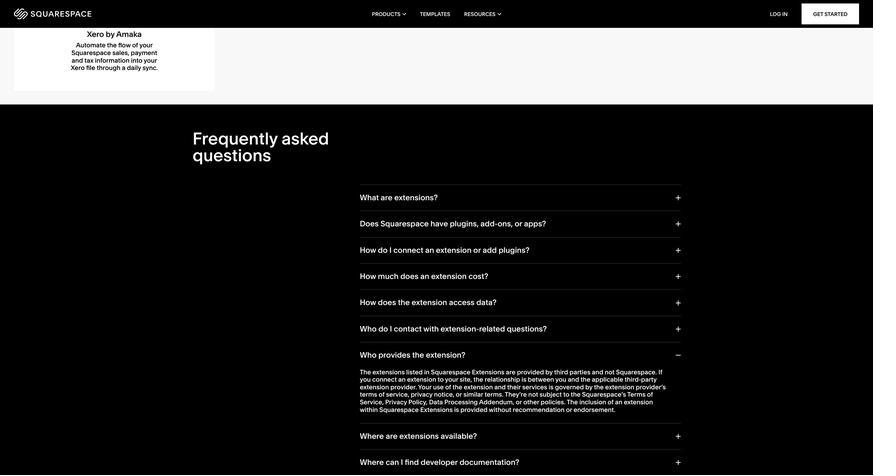 Task type: locate. For each thing, give the bounding box(es) containing it.
by
[[106, 30, 115, 39], [546, 368, 553, 376], [585, 383, 593, 391]]

other
[[523, 398, 539, 406]]

or left add
[[473, 246, 481, 255]]

do
[[378, 246, 388, 255], [378, 324, 388, 334]]

1 vertical spatial where
[[360, 458, 384, 467]]

you up terms
[[360, 376, 371, 384]]

by inside xero by amaka automate the flow of your squarespace sales, payment and tax information into your xero file through a daily sync.
[[106, 30, 115, 39]]

show answer image for documentation?
[[675, 461, 681, 465]]

extension up the service,
[[360, 383, 389, 391]]

third
[[554, 368, 568, 376]]

provided
[[517, 368, 544, 376], [461, 406, 488, 414]]

the
[[107, 41, 117, 49], [398, 298, 410, 308], [412, 351, 424, 360], [474, 376, 483, 384], [581, 376, 590, 384], [453, 383, 462, 391], [594, 383, 604, 391], [571, 391, 581, 399]]

who do i contact with extension-related questions?
[[360, 324, 547, 334]]

do left contact
[[378, 324, 388, 334]]

show answer image for cost?
[[675, 274, 681, 279]]

1 vertical spatial are
[[506, 368, 516, 376]]

i up the much
[[389, 246, 392, 255]]

cost?
[[469, 272, 488, 281]]

i right can
[[401, 458, 403, 467]]

1 vertical spatial who
[[360, 351, 377, 360]]

daily
[[127, 64, 141, 72]]

0 vertical spatial show answer image
[[675, 301, 681, 306]]

0 vertical spatial i
[[389, 246, 392, 255]]

addendum,
[[479, 398, 514, 406]]

0 vertical spatial extensions
[[472, 368, 504, 376]]

how for how much does an extension cost?
[[360, 272, 376, 281]]

1 horizontal spatial by
[[546, 368, 553, 376]]

0 horizontal spatial extensions
[[420, 406, 453, 414]]

recommendation
[[513, 406, 565, 414]]

squarespace
[[71, 49, 111, 57], [381, 219, 429, 229], [431, 368, 470, 376], [379, 406, 419, 414]]

extension-
[[441, 324, 479, 334]]

your
[[139, 41, 153, 49], [144, 56, 157, 64], [445, 376, 458, 384]]

1 show answer image from the top
[[675, 301, 681, 306]]

apps?
[[524, 219, 546, 229]]

payment
[[131, 49, 157, 57]]

or left similar
[[456, 391, 462, 399]]

2 vertical spatial i
[[401, 458, 403, 467]]

log             in link
[[770, 11, 788, 17]]

and
[[72, 56, 83, 64], [592, 368, 603, 376], [568, 376, 579, 384], [494, 383, 506, 391]]

to right subject
[[563, 391, 569, 399]]

subject
[[540, 391, 562, 399]]

1 where from the top
[[360, 432, 384, 441]]

0 vertical spatial does
[[400, 272, 419, 281]]

are up their
[[506, 368, 516, 376]]

automate
[[76, 41, 106, 49]]

documentation?
[[460, 458, 519, 467]]

i
[[389, 246, 392, 255], [390, 324, 392, 334], [401, 458, 403, 467]]

an
[[425, 246, 434, 255], [420, 272, 429, 281], [398, 376, 406, 384], [615, 398, 622, 406]]

2 who from the top
[[360, 351, 377, 360]]

your up into
[[139, 41, 153, 49]]

you up subject
[[555, 376, 566, 384]]

does down the much
[[378, 298, 396, 308]]

squarespace up file
[[71, 49, 111, 57]]

is right their
[[522, 376, 526, 384]]

are up can
[[386, 432, 398, 441]]

privacy
[[411, 391, 433, 399]]

much
[[378, 272, 399, 281]]

xero up automate
[[87, 30, 104, 39]]

0 horizontal spatial not
[[528, 391, 538, 399]]

1 vertical spatial not
[[528, 391, 538, 399]]

your
[[418, 383, 432, 391]]

extensions
[[472, 368, 504, 376], [420, 406, 453, 414]]

connect up how much does an extension cost?
[[393, 246, 423, 255]]

1 vertical spatial by
[[546, 368, 553, 376]]

by left amaka
[[106, 30, 115, 39]]

in
[[424, 368, 430, 376]]

extension down provider's
[[624, 398, 653, 406]]

products button
[[372, 0, 406, 28]]

does right the much
[[400, 272, 419, 281]]

started
[[825, 11, 848, 17]]

extensions up the find in the bottom of the page
[[399, 432, 439, 441]]

1 how from the top
[[360, 246, 376, 255]]

1 vertical spatial connect
[[372, 376, 397, 384]]

0 vertical spatial by
[[106, 30, 115, 39]]

the inside xero by amaka automate the flow of your squarespace sales, payment and tax information into your xero file through a daily sync.
[[107, 41, 117, 49]]

does
[[400, 272, 419, 281], [378, 298, 396, 308]]

1 horizontal spatial to
[[563, 391, 569, 399]]

squarespace down what are extensions?
[[381, 219, 429, 229]]

3 show answer image from the top
[[675, 248, 681, 253]]

do up the much
[[378, 246, 388, 255]]

0 vertical spatial extensions
[[372, 368, 405, 376]]

connect
[[393, 246, 423, 255], [372, 376, 397, 384]]

show answer image
[[675, 196, 681, 200], [675, 222, 681, 227], [675, 248, 681, 253], [675, 274, 681, 279], [675, 434, 681, 439], [675, 461, 681, 465]]

show answer image
[[675, 301, 681, 306], [675, 327, 681, 332]]

where left can
[[360, 458, 384, 467]]

in
[[782, 11, 788, 17]]

where
[[360, 432, 384, 441], [360, 458, 384, 467]]

squarespace's
[[582, 391, 626, 399]]

get started link
[[802, 3, 859, 24]]

get started
[[813, 11, 848, 17]]

extension down "does squarespace have plugins, add-ons, or apps?"
[[436, 246, 472, 255]]

2 show answer image from the top
[[675, 222, 681, 227]]

3 how from the top
[[360, 298, 376, 308]]

the up contact
[[398, 298, 410, 308]]

0 horizontal spatial provided
[[461, 406, 488, 414]]

0 vertical spatial not
[[605, 368, 615, 376]]

xero left file
[[71, 64, 85, 72]]

within
[[360, 406, 378, 414]]

extensions down notice,
[[420, 406, 453, 414]]

1 horizontal spatial you
[[555, 376, 566, 384]]

is down notice,
[[454, 406, 459, 414]]

1 horizontal spatial not
[[605, 368, 615, 376]]

not up the squarespace's
[[605, 368, 615, 376]]

1 vertical spatial show answer image
[[675, 327, 681, 332]]

provided down similar
[[461, 406, 488, 414]]

6 show answer image from the top
[[675, 461, 681, 465]]

0 vertical spatial provided
[[517, 368, 544, 376]]

i for connect
[[389, 246, 392, 255]]

are right what
[[381, 193, 393, 202]]

extensions up terms.
[[472, 368, 504, 376]]

0 horizontal spatial to
[[438, 376, 444, 384]]

where down within
[[360, 432, 384, 441]]

to up notice,
[[438, 376, 444, 384]]

what
[[360, 193, 379, 202]]

is
[[522, 376, 526, 384], [549, 383, 554, 391], [454, 406, 459, 414]]

provided up services
[[517, 368, 544, 376]]

2 vertical spatial your
[[445, 376, 458, 384]]

extensions down provides
[[372, 368, 405, 376]]

are
[[381, 193, 393, 202], [506, 368, 516, 376], [386, 432, 398, 441]]

1 show answer image from the top
[[675, 196, 681, 200]]

1 vertical spatial extensions
[[399, 432, 439, 441]]

xero
[[87, 30, 104, 39], [71, 64, 85, 72]]

0 vertical spatial to
[[438, 376, 444, 384]]

show answer image for who do i contact with extension-related questions?
[[675, 327, 681, 332]]

0 vertical spatial where
[[360, 432, 384, 441]]

the up terms
[[360, 368, 371, 376]]

0 vertical spatial are
[[381, 193, 393, 202]]

by left third in the right of the page
[[546, 368, 553, 376]]

or
[[515, 219, 522, 229], [473, 246, 481, 255], [456, 391, 462, 399], [516, 398, 522, 406], [566, 406, 572, 414]]

1 who from the top
[[360, 324, 377, 334]]

1 horizontal spatial provided
[[517, 368, 544, 376]]

i left contact
[[390, 324, 392, 334]]

2 where from the top
[[360, 458, 384, 467]]

not up recommendation
[[528, 391, 538, 399]]

and inside xero by amaka automate the flow of your squarespace sales, payment and tax information into your xero file through a daily sync.
[[72, 56, 83, 64]]

the down governed
[[567, 398, 578, 406]]

applicable
[[592, 376, 623, 384]]

0 vertical spatial xero
[[87, 30, 104, 39]]

ons,
[[498, 219, 513, 229]]

how
[[360, 246, 376, 255], [360, 272, 376, 281], [360, 298, 376, 308]]

without
[[489, 406, 511, 414]]

governed
[[555, 383, 584, 391]]

1 vertical spatial does
[[378, 298, 396, 308]]

0 horizontal spatial you
[[360, 376, 371, 384]]

who for who do i contact with extension-related questions?
[[360, 324, 377, 334]]

by up inclusion
[[585, 383, 593, 391]]

2 show answer image from the top
[[675, 327, 681, 332]]

listed
[[406, 368, 423, 376]]

of
[[132, 41, 138, 49], [445, 383, 451, 391], [379, 391, 385, 399], [647, 391, 653, 399], [608, 398, 614, 406]]

the extensions listed in squarespace extensions are provided by third parties and not squarespace. if you connect an extension to your site, the relationship is between you and the applicable third-party extension provider. your use of the extension and their services is governed by the extension provider's terms of service, privacy notice, or similar terms. they're not subject to the squarespace's terms of service, privacy policy, data processing addendum, or other policies. the inclusion of an extension within squarespace extensions is provided without recommendation or endorsement.
[[360, 368, 666, 414]]

extensions
[[372, 368, 405, 376], [399, 432, 439, 441]]

is up policies.
[[549, 383, 554, 391]]

0 vertical spatial how
[[360, 246, 376, 255]]

0 horizontal spatial by
[[106, 30, 115, 39]]

the down parties
[[571, 391, 581, 399]]

1 vertical spatial i
[[390, 324, 392, 334]]

not
[[605, 368, 615, 376], [528, 391, 538, 399]]

0 vertical spatial do
[[378, 246, 388, 255]]

0 horizontal spatial xero
[[71, 64, 85, 72]]

the left applicable
[[581, 376, 590, 384]]

0 vertical spatial the
[[360, 368, 371, 376]]

or left other
[[516, 398, 522, 406]]

1 vertical spatial do
[[378, 324, 388, 334]]

what are extensions?
[[360, 193, 438, 202]]

2 how from the top
[[360, 272, 376, 281]]

1 vertical spatial the
[[567, 398, 578, 406]]

4 show answer image from the top
[[675, 274, 681, 279]]

1 horizontal spatial xero
[[87, 30, 104, 39]]

1 vertical spatial how
[[360, 272, 376, 281]]

data
[[429, 398, 443, 406]]

the
[[360, 368, 371, 376], [567, 398, 578, 406]]

0 vertical spatial who
[[360, 324, 377, 334]]

provides
[[378, 351, 410, 360]]

amaka
[[116, 30, 142, 39]]

2 horizontal spatial by
[[585, 383, 593, 391]]

your right into
[[144, 56, 157, 64]]

does squarespace have plugins, add-ons, or apps?
[[360, 219, 546, 229]]

2 vertical spatial how
[[360, 298, 376, 308]]

0 horizontal spatial does
[[378, 298, 396, 308]]

file
[[86, 64, 95, 72]]

the left flow
[[107, 41, 117, 49]]

service,
[[386, 391, 409, 399]]

your left site,
[[445, 376, 458, 384]]

an up how does the extension access data?
[[420, 272, 429, 281]]

available?
[[441, 432, 477, 441]]

2 vertical spatial are
[[386, 432, 398, 441]]

connect up service,
[[372, 376, 397, 384]]

1 vertical spatial extensions
[[420, 406, 453, 414]]



Task type: vqa. For each thing, say whether or not it's contained in the screenshot.
much
yes



Task type: describe. For each thing, give the bounding box(es) containing it.
show answer image for extension
[[675, 248, 681, 253]]

where are extensions available?
[[360, 432, 477, 441]]

the up processing at the right
[[453, 383, 462, 391]]

inclusion
[[579, 398, 606, 406]]

extension up with
[[412, 298, 447, 308]]

site,
[[460, 376, 472, 384]]

policies.
[[541, 398, 566, 406]]

hide answer image
[[675, 353, 681, 358]]

extension?
[[426, 351, 465, 360]]

an left 'listed' at left bottom
[[398, 376, 406, 384]]

connect inside the extensions listed in squarespace extensions are provided by third parties and not squarespace. if you connect an extension to your site, the relationship is between you and the applicable third-party extension provider. your use of the extension and their services is governed by the extension provider's terms of service, privacy notice, or similar terms. they're not subject to the squarespace's terms of service, privacy policy, data processing addendum, or other policies. the inclusion of an extension within squarespace extensions is provided without recommendation or endorsement.
[[372, 376, 397, 384]]

with
[[423, 324, 439, 334]]

terms
[[360, 391, 377, 399]]

frequently asked questions
[[193, 128, 329, 166]]

privacy
[[385, 398, 407, 406]]

how for how does the extension access data?
[[360, 298, 376, 308]]

resources button
[[464, 0, 501, 28]]

information
[[95, 56, 130, 64]]

are inside the extensions listed in squarespace extensions are provided by third parties and not squarespace. if you connect an extension to your site, the relationship is between you and the applicable third-party extension provider. your use of the extension and their services is governed by the extension provider's terms of service, privacy notice, or similar terms. they're not subject to the squarespace's terms of service, privacy policy, data processing addendum, or other policies. the inclusion of an extension within squarespace extensions is provided without recommendation or endorsement.
[[506, 368, 516, 376]]

are for what are extensions?
[[381, 193, 393, 202]]

relationship
[[485, 376, 520, 384]]

questions
[[193, 145, 271, 166]]

similar
[[463, 391, 483, 399]]

questions?
[[507, 324, 547, 334]]

how for how do i connect an extension or add plugins?
[[360, 246, 376, 255]]

terms.
[[485, 391, 504, 399]]

parties
[[570, 368, 591, 376]]

their
[[507, 383, 521, 391]]

third-
[[625, 376, 641, 384]]

squarespace logo image
[[14, 8, 91, 20]]

1 horizontal spatial is
[[522, 376, 526, 384]]

2 horizontal spatial is
[[549, 383, 554, 391]]

your inside the extensions listed in squarespace extensions are provided by third parties and not squarespace. if you connect an extension to your site, the relationship is between you and the applicable third-party extension provider. your use of the extension and their services is governed by the extension provider's terms of service, privacy notice, or similar terms. they're not subject to the squarespace's terms of service, privacy policy, data processing addendum, or other policies. the inclusion of an extension within squarespace extensions is provided without recommendation or endorsement.
[[445, 376, 458, 384]]

extension up processing at the right
[[464, 383, 493, 391]]

are for where are extensions available?
[[386, 432, 398, 441]]

how do i connect an extension or add plugins?
[[360, 246, 530, 255]]

have
[[431, 219, 448, 229]]

how does the extension access data?
[[360, 298, 497, 308]]

squarespace down service,
[[379, 406, 419, 414]]

between
[[528, 376, 554, 384]]

how much does an extension cost?
[[360, 272, 488, 281]]

1 vertical spatial provided
[[461, 406, 488, 414]]

extensions inside the extensions listed in squarespace extensions are provided by third parties and not squarespace. if you connect an extension to your site, the relationship is between you and the applicable third-party extension provider. your use of the extension and their services is governed by the extension provider's terms of service, privacy notice, or similar terms. they're not subject to the squarespace's terms of service, privacy policy, data processing addendum, or other policies. the inclusion of an extension within squarespace extensions is provided without recommendation or endorsement.
[[372, 368, 405, 376]]

products
[[372, 11, 401, 17]]

1 vertical spatial your
[[144, 56, 157, 64]]

plugins,
[[450, 219, 479, 229]]

extension down the how do i connect an extension or add plugins?
[[431, 272, 467, 281]]

get
[[813, 11, 823, 17]]

who for who provides the extension?
[[360, 351, 377, 360]]

log             in
[[770, 11, 788, 17]]

frequently
[[193, 128, 278, 149]]

sync.
[[143, 64, 158, 72]]

processing
[[444, 398, 478, 406]]

where can i find developer documentation?
[[360, 458, 519, 467]]

if
[[659, 368, 662, 376]]

extension up privacy
[[407, 376, 436, 384]]

provider.
[[390, 383, 417, 391]]

provider's
[[636, 383, 666, 391]]

an left terms
[[615, 398, 622, 406]]

they're
[[505, 391, 527, 399]]

2 vertical spatial by
[[585, 383, 593, 391]]

log
[[770, 11, 781, 17]]

add
[[483, 246, 497, 255]]

templates link
[[420, 0, 450, 28]]

data?
[[476, 298, 497, 308]]

party
[[641, 376, 657, 384]]

extension down squarespace.
[[605, 383, 634, 391]]

the right site,
[[474, 376, 483, 384]]

access
[[449, 298, 475, 308]]

service,
[[360, 398, 384, 406]]

show answer image for ons,
[[675, 222, 681, 227]]

or right policies.
[[566, 406, 572, 414]]

1 vertical spatial xero
[[71, 64, 85, 72]]

1 vertical spatial to
[[563, 391, 569, 399]]

into
[[131, 56, 142, 64]]

resources
[[464, 11, 496, 17]]

where for where are extensions available?
[[360, 432, 384, 441]]

do for how
[[378, 246, 388, 255]]

the up 'listed' at left bottom
[[412, 351, 424, 360]]

5 show answer image from the top
[[675, 434, 681, 439]]

i for contact
[[390, 324, 392, 334]]

1 horizontal spatial extensions
[[472, 368, 504, 376]]

services
[[522, 383, 547, 391]]

templates
[[420, 11, 450, 17]]

extensions?
[[394, 193, 438, 202]]

squarespace inside xero by amaka automate the flow of your squarespace sales, payment and tax information into your xero file through a daily sync.
[[71, 49, 111, 57]]

contact
[[394, 324, 422, 334]]

policy,
[[408, 398, 428, 406]]

tax
[[84, 56, 94, 64]]

0 horizontal spatial is
[[454, 406, 459, 414]]

squarespace down extension?
[[431, 368, 470, 376]]

an up how much does an extension cost?
[[425, 246, 434, 255]]

use
[[433, 383, 444, 391]]

notice,
[[434, 391, 454, 399]]

i for find
[[401, 458, 403, 467]]

flow
[[118, 41, 131, 49]]

1 horizontal spatial the
[[567, 398, 578, 406]]

0 horizontal spatial the
[[360, 368, 371, 376]]

squarespace.
[[616, 368, 657, 376]]

does
[[360, 219, 379, 229]]

sales,
[[112, 49, 129, 57]]

1 horizontal spatial does
[[400, 272, 419, 281]]

who provides the extension?
[[360, 351, 465, 360]]

where for where can i find developer documentation?
[[360, 458, 384, 467]]

0 vertical spatial connect
[[393, 246, 423, 255]]

can
[[386, 458, 399, 467]]

0 vertical spatial your
[[139, 41, 153, 49]]

a
[[122, 64, 126, 72]]

related
[[479, 324, 505, 334]]

xero by amaka automate the flow of your squarespace sales, payment and tax information into your xero file through a daily sync.
[[71, 30, 158, 72]]

add-
[[481, 219, 498, 229]]

or right the ons,
[[515, 219, 522, 229]]

of inside xero by amaka automate the flow of your squarespace sales, payment and tax information into your xero file through a daily sync.
[[132, 41, 138, 49]]

through
[[97, 64, 120, 72]]

find
[[405, 458, 419, 467]]

the up inclusion
[[594, 383, 604, 391]]

do for who
[[378, 324, 388, 334]]

asked
[[282, 128, 329, 149]]

show answer image for how does the extension access data?
[[675, 301, 681, 306]]

plugins?
[[499, 246, 530, 255]]

1 you from the left
[[360, 376, 371, 384]]

terms
[[627, 391, 646, 399]]

endorsement.
[[574, 406, 615, 414]]

2 you from the left
[[555, 376, 566, 384]]



